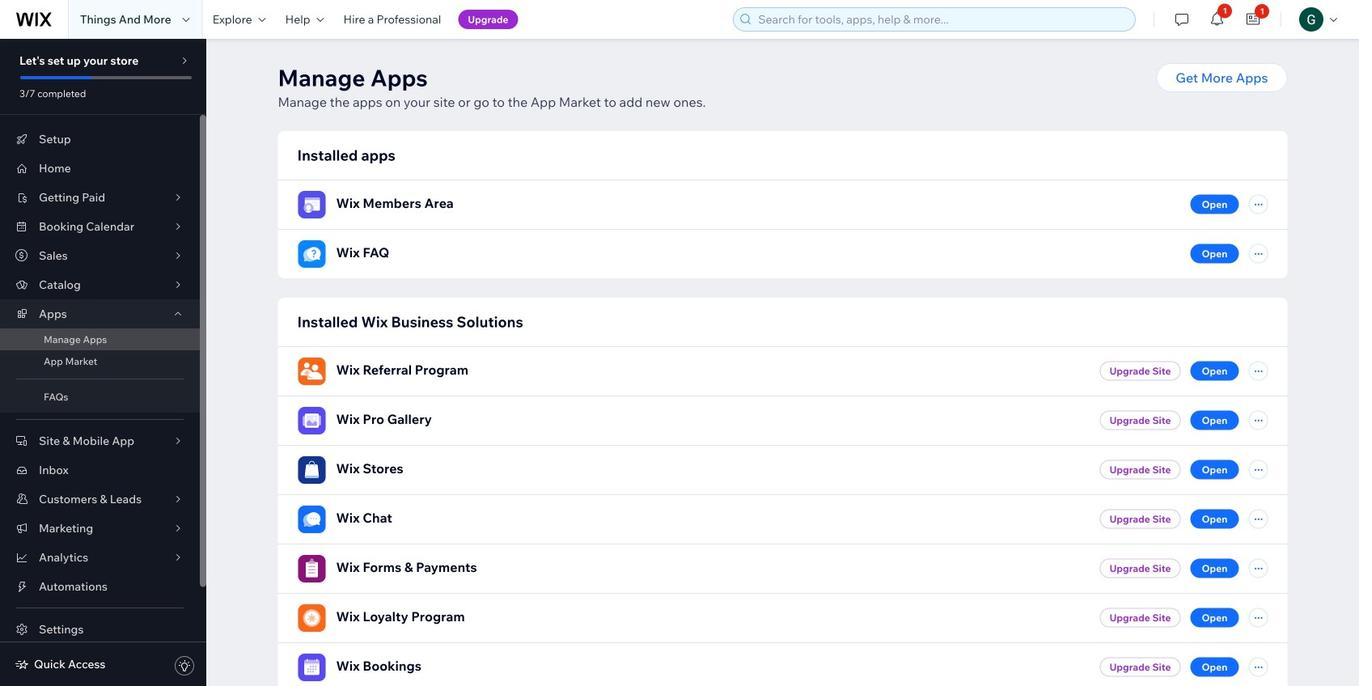 Task type: vqa. For each thing, say whether or not it's contained in the screenshot.
Search for tools, apps, help & more... field
yes



Task type: locate. For each thing, give the bounding box(es) containing it.
Search for tools, apps, help & more... field
[[754, 8, 1131, 31]]

sidebar element
[[0, 39, 206, 686]]



